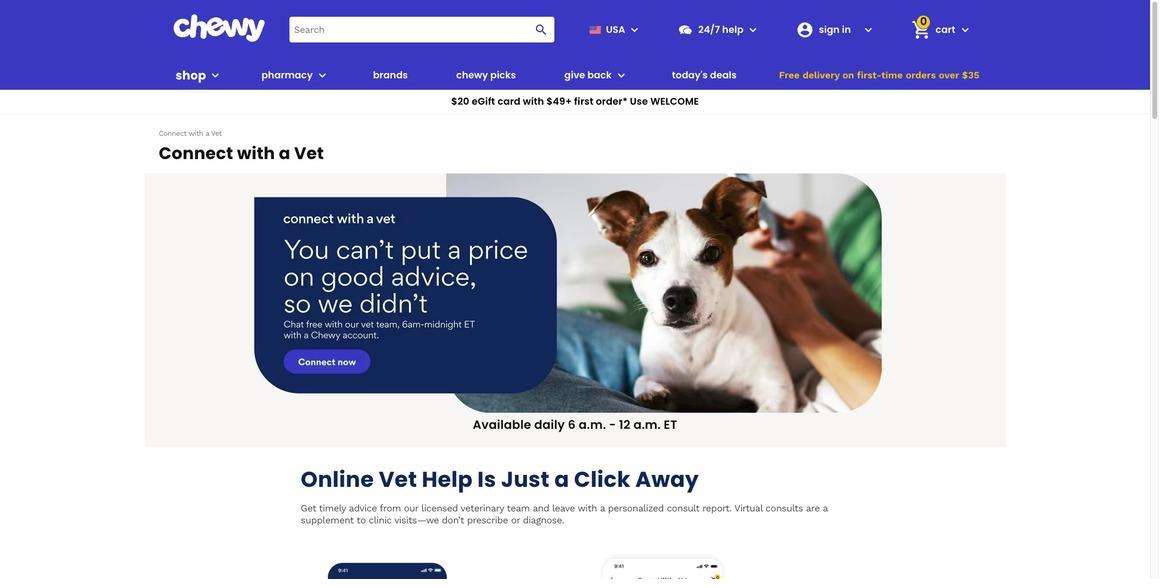 Task type: describe. For each thing, give the bounding box(es) containing it.
or
[[511, 514, 520, 526]]

$20 egift card with $49+ first order* use welcome
[[451, 95, 699, 108]]

$49+
[[547, 95, 572, 108]]

today's
[[672, 68, 708, 82]]

6
[[568, 416, 576, 433]]

use
[[630, 95, 648, 108]]

is
[[478, 464, 496, 495]]

in
[[842, 22, 851, 36]]

et
[[664, 416, 677, 433]]

24/7 help
[[698, 22, 744, 36]]

chewy home image
[[173, 14, 265, 42]]

visits—we
[[394, 514, 439, 526]]

online vet help is just a click away
[[301, 464, 699, 495]]

report.
[[703, 502, 732, 514]]

today's deals link
[[667, 61, 742, 90]]

today's deals
[[672, 68, 737, 82]]

click
[[574, 464, 631, 495]]

diagnose.
[[523, 514, 564, 526]]

chewy support image
[[678, 22, 694, 37]]

get
[[301, 502, 316, 514]]

chewy picks link
[[451, 61, 521, 90]]

prescribe
[[467, 514, 508, 526]]

0
[[920, 14, 927, 29]]

order*
[[596, 95, 628, 108]]

help
[[722, 22, 744, 36]]

shop
[[176, 67, 206, 83]]

from our
[[380, 502, 418, 514]]

cart
[[936, 22, 956, 36]]

free delivery on first-time orders over $35
[[779, 69, 979, 81]]

personalized
[[608, 502, 664, 514]]

deals
[[710, 68, 737, 82]]

help
[[422, 464, 473, 495]]

virtual
[[734, 502, 763, 514]]

usa
[[606, 22, 625, 36]]

daily
[[534, 416, 565, 433]]

orders
[[906, 69, 936, 81]]

consults
[[766, 502, 803, 514]]

available
[[473, 416, 531, 433]]

available daily 6 a.m. - 12 a.m. et
[[473, 416, 677, 433]]

just
[[501, 464, 550, 495]]

menu image for shop popup button
[[208, 68, 223, 83]]

on
[[843, 69, 854, 81]]

1 a.m. from the left
[[579, 416, 606, 433]]

2 connect from the top
[[159, 142, 233, 165]]

licensed
[[421, 502, 458, 514]]

cart menu image
[[958, 22, 972, 37]]

brands link
[[368, 61, 413, 90]]

delivery
[[803, 69, 840, 81]]

give
[[564, 68, 585, 82]]

give back link
[[560, 61, 612, 90]]

24/7 help link
[[673, 15, 744, 44]]

items image
[[911, 19, 932, 40]]

help menu image
[[746, 22, 760, 37]]

2 vertical spatial vet
[[379, 464, 417, 495]]

consult
[[667, 502, 700, 514]]

card
[[498, 95, 521, 108]]

pharmacy
[[262, 68, 313, 82]]

free
[[779, 69, 800, 81]]

with inside get timely advice from our licensed veterinary team and leave with a personalized consult report. virtual consults are a supplement to clinic visits—we don't prescribe or diagnose.
[[578, 502, 597, 514]]

$20 egift card with $49+ first order* use welcome link
[[0, 90, 1150, 114]]

timely
[[319, 502, 346, 514]]



Task type: vqa. For each thing, say whether or not it's contained in the screenshot.
$50 & Above "link"
no



Task type: locate. For each thing, give the bounding box(es) containing it.
$20
[[451, 95, 469, 108]]

2 horizontal spatial vet
[[379, 464, 417, 495]]

chewy
[[456, 68, 488, 82]]

0 vertical spatial vet
[[211, 129, 222, 137]]

1 vertical spatial menu image
[[208, 68, 223, 83]]

and
[[533, 502, 549, 514]]

-
[[609, 416, 616, 433]]

account menu image
[[862, 22, 876, 37]]

don't
[[442, 514, 464, 526]]

connect with a vet connect with a vet
[[159, 129, 324, 165]]

free delivery on first-time orders over $35 button
[[776, 61, 983, 90]]

supplement
[[301, 514, 354, 526]]

a.m. right 12
[[634, 416, 661, 433]]

0 horizontal spatial menu image
[[208, 68, 223, 83]]

away
[[635, 464, 699, 495]]

1 vertical spatial vet
[[294, 142, 324, 165]]

shop button
[[176, 61, 223, 90]]

1 vertical spatial connect
[[159, 142, 233, 165]]

submit search image
[[534, 22, 549, 37]]

sign in
[[819, 22, 851, 36]]

first-
[[857, 69, 882, 81]]

12
[[619, 416, 631, 433]]

1 horizontal spatial vet
[[294, 142, 324, 165]]

get timely advice from our licensed veterinary team and leave with a personalized consult report. virtual consults are a supplement to clinic visits—we don't prescribe or diagnose.
[[301, 502, 828, 526]]

online
[[301, 464, 374, 495]]

Search text field
[[289, 17, 555, 42]]

first
[[574, 95, 594, 108]]

Product search field
[[289, 17, 555, 42]]

1 horizontal spatial a.m.
[[634, 416, 661, 433]]

advice
[[349, 502, 377, 514]]

vet
[[211, 129, 222, 137], [294, 142, 324, 165], [379, 464, 417, 495]]

menu image
[[628, 22, 642, 37], [208, 68, 223, 83]]

menu image inside the usa dropdown button
[[628, 22, 642, 37]]

0 horizontal spatial a.m.
[[579, 416, 606, 433]]

brands
[[373, 68, 408, 82]]

menu image inside shop popup button
[[208, 68, 223, 83]]

0 vertical spatial connect
[[159, 129, 187, 137]]

menu image right shop
[[208, 68, 223, 83]]

pharmacy menu image
[[315, 68, 330, 83]]

veterinary
[[461, 502, 504, 514]]

give back
[[564, 68, 612, 82]]

give back menu image
[[614, 68, 629, 83]]

menu image for the usa dropdown button
[[628, 22, 642, 37]]

usa button
[[585, 15, 642, 44]]

24/7
[[698, 22, 720, 36]]

sign in link
[[792, 15, 859, 44]]

pharmacy link
[[257, 61, 313, 90]]

to
[[357, 514, 366, 526]]

egift
[[472, 95, 495, 108]]

with
[[523, 95, 544, 108], [189, 129, 203, 137], [237, 142, 275, 165], [578, 502, 597, 514]]

1 horizontal spatial menu image
[[628, 22, 642, 37]]

2 a.m. from the left
[[634, 416, 661, 433]]

connect with a vet. you can't put a price on good advice so we didn't. chat free with our vet team. 6am-midnight et with a chewy account. connect now image
[[144, 173, 1006, 413]]

sign
[[819, 22, 840, 36]]

$35
[[962, 69, 979, 81]]

picks
[[490, 68, 516, 82]]

are
[[806, 502, 820, 514]]

a.m.
[[579, 416, 606, 433], [634, 416, 661, 433]]

chewy picks
[[456, 68, 516, 82]]

leave
[[552, 502, 575, 514]]

time
[[882, 69, 903, 81]]

a
[[205, 129, 209, 137], [279, 142, 290, 165], [554, 464, 569, 495], [600, 502, 605, 514], [823, 502, 828, 514]]

team
[[507, 502, 530, 514]]

welcome
[[650, 95, 699, 108]]

1 connect from the top
[[159, 129, 187, 137]]

0 horizontal spatial vet
[[211, 129, 222, 137]]

clinic
[[369, 514, 392, 526]]

a.m. left '-'
[[579, 416, 606, 433]]

with inside site banner
[[523, 95, 544, 108]]

connect
[[159, 129, 187, 137], [159, 142, 233, 165]]

over
[[939, 69, 959, 81]]

back
[[587, 68, 612, 82]]

0 vertical spatial menu image
[[628, 22, 642, 37]]

menu image right usa
[[628, 22, 642, 37]]

site banner
[[0, 0, 1150, 114]]



